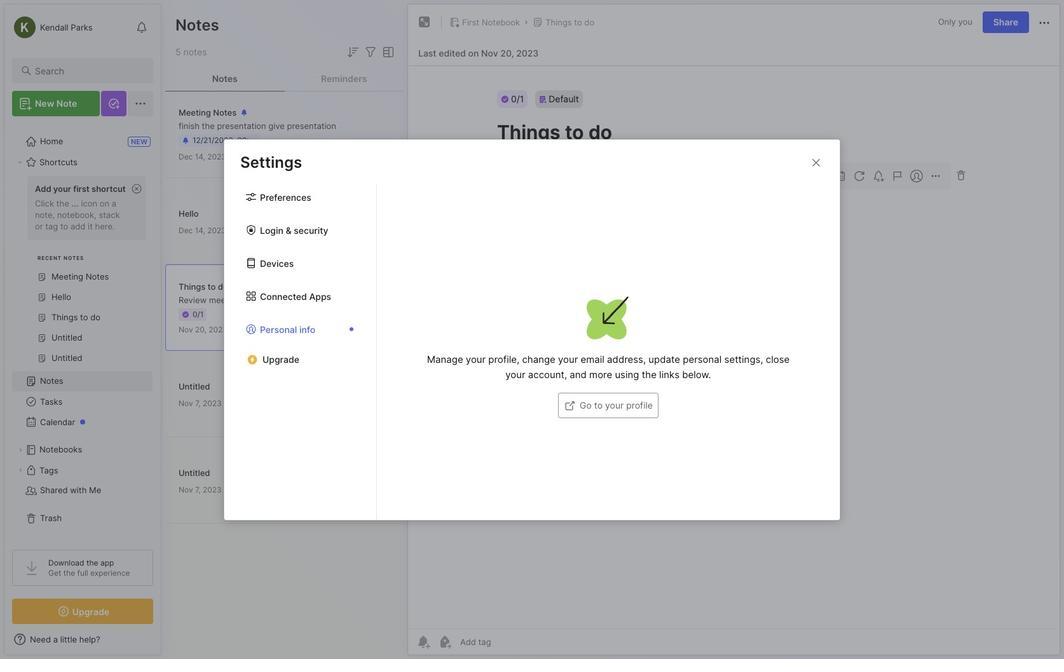 Task type: vqa. For each thing, say whether or not it's contained in the screenshot.
Notes and notebooks shared with you will show up here.
no



Task type: locate. For each thing, give the bounding box(es) containing it.
2 presentation from the left
[[287, 121, 336, 131]]

12/21/2023,
[[193, 136, 235, 145]]

expand note image
[[417, 15, 433, 30]]

your inside "group"
[[53, 184, 71, 194]]

notes up tasks
[[40, 376, 63, 386]]

click the ...
[[35, 198, 79, 209]]

dec down 'hello'
[[179, 226, 193, 235]]

the for click the ...
[[56, 198, 69, 209]]

finish
[[179, 121, 200, 131]]

1 vertical spatial notes
[[243, 295, 265, 305]]

0 vertical spatial nov 7, 2023
[[179, 399, 222, 408]]

0 vertical spatial notes
[[183, 46, 207, 57]]

1 vertical spatial dec
[[179, 226, 193, 235]]

the left ...
[[56, 198, 69, 209]]

1 vertical spatial nov 7, 2023
[[179, 485, 222, 495]]

notes
[[183, 46, 207, 57], [243, 295, 265, 305]]

presentation up 09:00
[[217, 121, 266, 131]]

calendar button
[[12, 412, 153, 433]]

get
[[48, 569, 61, 578]]

2 7, from the top
[[195, 485, 201, 495]]

it
[[88, 221, 93, 231]]

click
[[35, 198, 54, 209]]

meeting notes
[[179, 108, 237, 118]]

1 horizontal spatial things
[[546, 17, 572, 27]]

0 vertical spatial untitled
[[179, 381, 210, 392]]

20,
[[501, 47, 514, 58], [195, 325, 207, 335]]

0 horizontal spatial presentation
[[217, 121, 266, 131]]

your up click the ...
[[53, 184, 71, 194]]

the up full
[[86, 559, 98, 568]]

1 vertical spatial do
[[218, 282, 228, 292]]

1 vertical spatial tab list
[[225, 184, 377, 520]]

do inside button
[[585, 17, 595, 27]]

first
[[73, 184, 90, 194]]

here.
[[95, 221, 115, 231]]

notes up 12/21/2023, 09:00 am
[[213, 108, 237, 118]]

0 horizontal spatial notes
[[183, 46, 207, 57]]

things up review
[[179, 282, 206, 292]]

nov inside note window element
[[482, 47, 499, 58]]

dec 14, 2023
[[179, 152, 226, 162], [179, 226, 226, 235]]

1 horizontal spatial upgrade button
[[240, 350, 361, 370]]

2 untitled from the top
[[179, 468, 210, 478]]

upgrade button inside tab list
[[240, 350, 361, 370]]

your down profile,
[[506, 369, 526, 381]]

a
[[112, 198, 116, 209]]

1 horizontal spatial presentation
[[287, 121, 336, 131]]

upgrade inside tab list
[[263, 354, 300, 365]]

0 vertical spatial tab list
[[165, 66, 404, 92]]

shortcuts
[[39, 157, 78, 167]]

1 horizontal spatial upgrade
[[263, 354, 300, 365]]

1 vertical spatial dec 14, 2023
[[179, 226, 226, 235]]

hello
[[179, 208, 199, 219]]

the inside manage your profile, change your email address, update personal settings, close your account, and more using the links below.
[[642, 369, 657, 381]]

dec down 'finish'
[[179, 152, 193, 162]]

20, down notebook
[[501, 47, 514, 58]]

do inside things to do review meeting notes
[[218, 282, 228, 292]]

1 untitled from the top
[[179, 381, 210, 392]]

tab list
[[165, 66, 404, 92], [225, 184, 377, 520]]

14, down the 12/21/2023,
[[195, 152, 205, 162]]

0 horizontal spatial 20,
[[195, 325, 207, 335]]

1 vertical spatial things
[[179, 282, 206, 292]]

stack
[[99, 210, 120, 220]]

last edited on nov 20, 2023
[[419, 47, 539, 58]]

the
[[202, 121, 215, 131], [56, 198, 69, 209], [642, 369, 657, 381], [86, 559, 98, 568], [63, 569, 75, 578]]

add
[[71, 221, 86, 231]]

things to do review meeting notes
[[179, 282, 265, 305]]

5 notes
[[176, 46, 207, 57]]

notebook
[[482, 17, 520, 27]]

your inside button
[[606, 400, 624, 411]]

20, down 0/1
[[195, 325, 207, 335]]

1 vertical spatial untitled
[[179, 468, 210, 478]]

notes right meeting
[[243, 295, 265, 305]]

nov
[[482, 47, 499, 58], [179, 325, 193, 335], [179, 399, 193, 408], [179, 485, 193, 495]]

1 horizontal spatial do
[[585, 17, 595, 27]]

upgrade
[[263, 354, 300, 365], [72, 607, 110, 617]]

1 vertical spatial 7,
[[195, 485, 201, 495]]

me
[[89, 486, 101, 496]]

0 horizontal spatial on
[[100, 198, 110, 209]]

the left links
[[642, 369, 657, 381]]

0 vertical spatial 20,
[[501, 47, 514, 58]]

tree
[[4, 124, 161, 539]]

update
[[649, 353, 681, 365]]

recent
[[38, 255, 62, 261]]

the for download the app get the full experience
[[86, 559, 98, 568]]

upgrade for the upgrade popup button within main element
[[72, 607, 110, 617]]

apps
[[309, 291, 331, 302]]

the for finish the presentation give presentation
[[202, 121, 215, 131]]

new
[[131, 137, 148, 146]]

presentation right 'give'
[[287, 121, 336, 131]]

dec 14, 2023 down 'hello'
[[179, 226, 226, 235]]

None search field
[[35, 63, 142, 78]]

tab list containing notes
[[165, 66, 404, 92]]

0 vertical spatial on
[[469, 47, 479, 58]]

7,
[[195, 399, 201, 408], [195, 485, 201, 495]]

recent notes
[[38, 255, 84, 261]]

the down the "meeting notes"
[[202, 121, 215, 131]]

1 vertical spatial upgrade
[[72, 607, 110, 617]]

dec 14, 2023 down the 12/21/2023,
[[179, 152, 226, 162]]

14, down 'hello'
[[195, 226, 205, 235]]

things inside things to do review meeting notes
[[179, 282, 206, 292]]

notes down 09:00
[[234, 152, 256, 162]]

0 vertical spatial upgrade
[[263, 354, 300, 365]]

0 vertical spatial things
[[546, 17, 572, 27]]

presentation
[[217, 121, 266, 131], [287, 121, 336, 131]]

info
[[300, 324, 316, 335]]

0 horizontal spatial things
[[179, 282, 206, 292]]

email
[[581, 353, 605, 365]]

0 horizontal spatial do
[[218, 282, 228, 292]]

full
[[77, 569, 88, 578]]

go to your profile button
[[564, 399, 653, 412]]

group containing add your first shortcut
[[12, 172, 153, 377]]

to for go to your profile
[[595, 400, 603, 411]]

things for things to do
[[546, 17, 572, 27]]

meeting
[[209, 295, 241, 305]]

login
[[260, 225, 284, 235]]

upgrade button
[[240, 350, 361, 370], [12, 599, 153, 625]]

note window element
[[408, 4, 1061, 656]]

notes up the "meeting notes"
[[212, 73, 238, 84]]

edited
[[439, 47, 466, 58]]

download
[[48, 559, 84, 568]]

0 vertical spatial 14,
[[195, 152, 205, 162]]

settings
[[240, 153, 302, 171]]

only
[[939, 17, 957, 27]]

tree containing home
[[4, 124, 161, 539]]

2023
[[517, 47, 539, 58], [208, 152, 226, 162], [208, 226, 226, 235], [209, 325, 228, 335], [203, 399, 222, 408], [203, 485, 222, 495]]

things for things to do review meeting notes
[[179, 282, 206, 292]]

dec
[[179, 152, 193, 162], [179, 226, 193, 235]]

2 dec 14, 2023 from the top
[[179, 226, 226, 235]]

&
[[286, 225, 292, 235]]

upgrade down personal
[[263, 354, 300, 365]]

1 horizontal spatial notes
[[243, 295, 265, 305]]

0 vertical spatial do
[[585, 17, 595, 27]]

1 vertical spatial upgrade button
[[12, 599, 153, 625]]

things right notebook
[[546, 17, 572, 27]]

connected
[[260, 291, 307, 302]]

to inside things to do review meeting notes
[[208, 282, 216, 292]]

manage
[[427, 353, 464, 365]]

notes button
[[165, 66, 285, 92]]

upgrade for the upgrade popup button within tab list
[[263, 354, 300, 365]]

on left a
[[100, 198, 110, 209]]

things inside button
[[546, 17, 572, 27]]

icon on a note, notebook, stack or tag to add it here.
[[35, 198, 120, 231]]

1 horizontal spatial 20,
[[501, 47, 514, 58]]

manage your profile, change your email address, update personal settings, close your account, and more using the links below.
[[427, 353, 790, 381]]

trash link
[[12, 509, 153, 529]]

close image
[[809, 155, 824, 170]]

0 vertical spatial upgrade button
[[240, 350, 361, 370]]

notes right recent
[[64, 255, 84, 261]]

upgrade inside main element
[[72, 607, 110, 617]]

1 horizontal spatial on
[[469, 47, 479, 58]]

your left profile
[[606, 400, 624, 411]]

upgrade button down full
[[12, 599, 153, 625]]

change
[[523, 353, 556, 365]]

notes
[[176, 16, 219, 34], [212, 73, 238, 84], [213, 108, 237, 118], [234, 152, 256, 162], [64, 255, 84, 261], [40, 376, 63, 386]]

0 vertical spatial dec
[[179, 152, 193, 162]]

shortcuts button
[[12, 152, 153, 172]]

to inside icon on a note, notebook, stack or tag to add it here.
[[60, 221, 68, 231]]

upgrade down full
[[72, 607, 110, 617]]

to inside button
[[595, 400, 603, 411]]

0 vertical spatial 7,
[[195, 399, 201, 408]]

upgrade button down info
[[240, 350, 361, 370]]

notes right 5
[[183, 46, 207, 57]]

on right edited
[[469, 47, 479, 58]]

the down the download
[[63, 569, 75, 578]]

the inside "group"
[[56, 198, 69, 209]]

app
[[100, 559, 114, 568]]

0 horizontal spatial upgrade
[[72, 607, 110, 617]]

group
[[12, 172, 153, 377]]

0 horizontal spatial upgrade button
[[12, 599, 153, 625]]

first notebook button
[[447, 13, 523, 31]]

0 vertical spatial dec 14, 2023
[[179, 152, 226, 162]]

1 vertical spatial 14,
[[195, 226, 205, 235]]

address,
[[608, 353, 646, 365]]

1 14, from the top
[[195, 152, 205, 162]]

to inside button
[[575, 17, 583, 27]]

1 dec from the top
[[179, 152, 193, 162]]

tasks
[[40, 397, 63, 407]]

1 vertical spatial on
[[100, 198, 110, 209]]

do for things to do
[[585, 17, 595, 27]]



Task type: describe. For each thing, give the bounding box(es) containing it.
add a reminder image
[[416, 635, 431, 650]]

do for things to do review meeting notes
[[218, 282, 228, 292]]

notebooks link
[[12, 440, 153, 461]]

review
[[179, 295, 207, 305]]

notes up 5 notes at the top left
[[176, 16, 219, 34]]

tasks button
[[12, 392, 153, 412]]

security
[[294, 225, 328, 235]]

share
[[994, 17, 1019, 27]]

shared with me
[[40, 486, 101, 496]]

shared with me link
[[12, 481, 153, 501]]

calendar
[[40, 417, 75, 428]]

note
[[57, 98, 77, 109]]

login & security
[[260, 225, 328, 235]]

preferences
[[260, 191, 312, 202]]

first
[[463, 17, 480, 27]]

tree inside main element
[[4, 124, 161, 539]]

download the app get the full experience
[[48, 559, 130, 578]]

things to do
[[546, 17, 595, 27]]

2 dec from the top
[[179, 226, 193, 235]]

personal
[[260, 324, 297, 335]]

to for things to do
[[575, 17, 583, 27]]

trash
[[40, 514, 62, 524]]

meeting
[[179, 108, 211, 118]]

with
[[70, 486, 87, 496]]

group inside main element
[[12, 172, 153, 377]]

links
[[660, 369, 680, 381]]

first notebook
[[463, 17, 520, 27]]

tags button
[[12, 461, 153, 481]]

close
[[766, 353, 790, 365]]

give
[[269, 121, 285, 131]]

below.
[[683, 369, 712, 381]]

or
[[35, 221, 43, 231]]

go
[[580, 400, 592, 411]]

Note Editor text field
[[408, 66, 1061, 629]]

your left profile,
[[466, 353, 486, 365]]

2 nov 7, 2023 from the top
[[179, 485, 222, 495]]

add your first shortcut
[[35, 184, 126, 194]]

tags
[[39, 466, 58, 476]]

notes inside "group"
[[64, 255, 84, 261]]

12/21/2023, 09:00 am
[[193, 136, 273, 145]]

notes link
[[12, 372, 153, 392]]

nov 20, 2023
[[179, 325, 228, 335]]

1 nov 7, 2023 from the top
[[179, 399, 222, 408]]

note,
[[35, 210, 55, 220]]

add
[[35, 184, 51, 194]]

personal info
[[260, 324, 316, 335]]

only you
[[939, 17, 973, 27]]

account,
[[529, 369, 568, 381]]

profile
[[627, 400, 653, 411]]

icon
[[81, 198, 97, 209]]

shared
[[40, 486, 68, 496]]

...
[[72, 198, 79, 209]]

share button
[[983, 11, 1030, 33]]

tab list containing preferences
[[225, 184, 377, 520]]

on inside icon on a note, notebook, stack or tag to add it here.
[[100, 198, 110, 209]]

new note
[[35, 98, 77, 109]]

5
[[176, 46, 181, 57]]

on inside note window element
[[469, 47, 479, 58]]

home
[[40, 136, 63, 146]]

notebooks
[[39, 445, 82, 455]]

last
[[419, 47, 437, 58]]

1 presentation from the left
[[217, 121, 266, 131]]

expand tags image
[[17, 467, 24, 475]]

things to do button
[[531, 13, 597, 31]]

connected apps
[[260, 291, 331, 302]]

expand notebooks image
[[17, 447, 24, 454]]

devices
[[260, 258, 294, 268]]

am
[[261, 136, 273, 145]]

to for things to do review meeting notes
[[208, 282, 216, 292]]

1 dec 14, 2023 from the top
[[179, 152, 226, 162]]

1 7, from the top
[[195, 399, 201, 408]]

experience
[[90, 569, 130, 578]]

add tag image
[[438, 635, 453, 650]]

Search text field
[[35, 65, 142, 77]]

main element
[[0, 0, 165, 660]]

09:00
[[238, 136, 259, 145]]

reminders
[[321, 73, 367, 84]]

none search field inside main element
[[35, 63, 142, 78]]

settings,
[[725, 353, 764, 365]]

20, inside note window element
[[501, 47, 514, 58]]

using
[[615, 369, 640, 381]]

upgrade button inside main element
[[12, 599, 153, 625]]

tag
[[45, 221, 58, 231]]

and
[[570, 369, 587, 381]]

shortcut
[[92, 184, 126, 194]]

you
[[959, 17, 973, 27]]

1 vertical spatial 20,
[[195, 325, 207, 335]]

personal
[[683, 353, 722, 365]]

new
[[35, 98, 54, 109]]

your up and
[[559, 353, 579, 365]]

2023 inside note window element
[[517, 47, 539, 58]]

notes inside button
[[212, 73, 238, 84]]

more
[[590, 369, 613, 381]]

0/1
[[193, 310, 204, 319]]

profile,
[[489, 353, 520, 365]]

2 14, from the top
[[195, 226, 205, 235]]

notes inside things to do review meeting notes
[[243, 295, 265, 305]]

reminders button
[[285, 66, 404, 92]]

finish the presentation give presentation
[[179, 121, 336, 131]]



